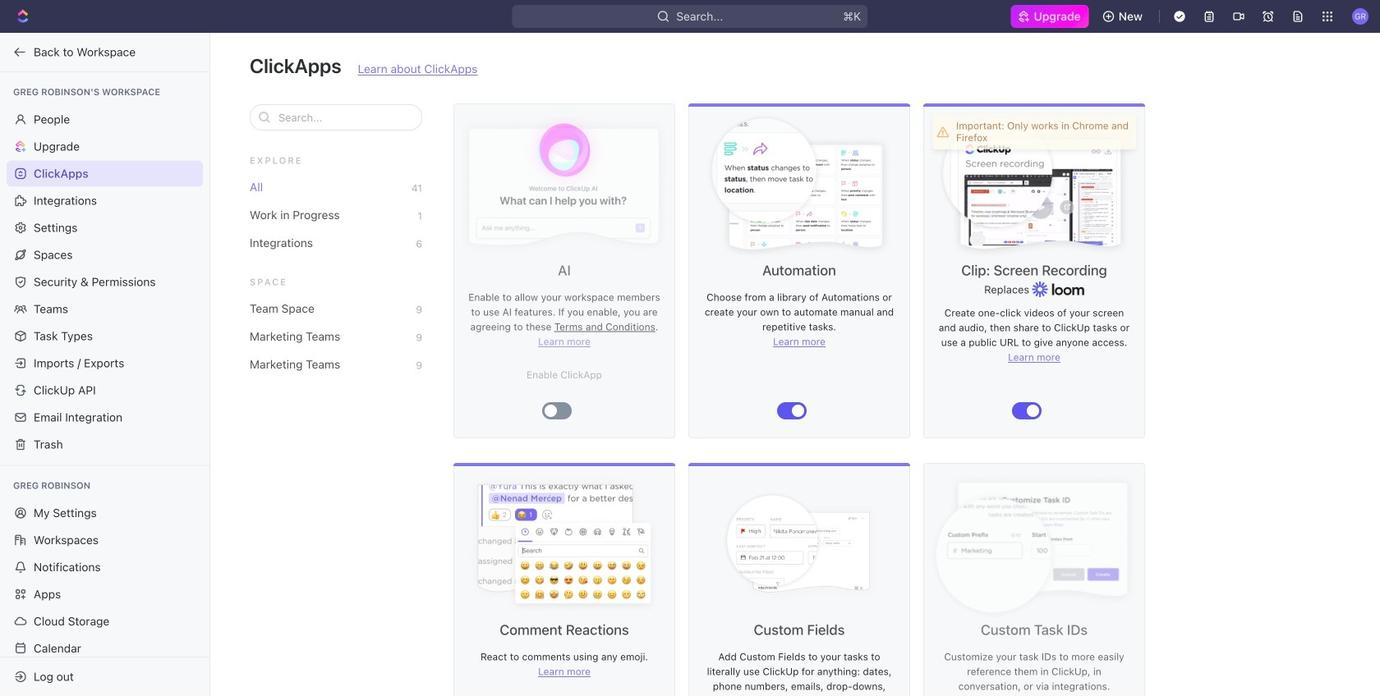 Task type: vqa. For each thing, say whether or not it's contained in the screenshot.
THE SEARCH... TEXT FIELD
yes



Task type: locate. For each thing, give the bounding box(es) containing it.
Search... text field
[[279, 105, 413, 130]]



